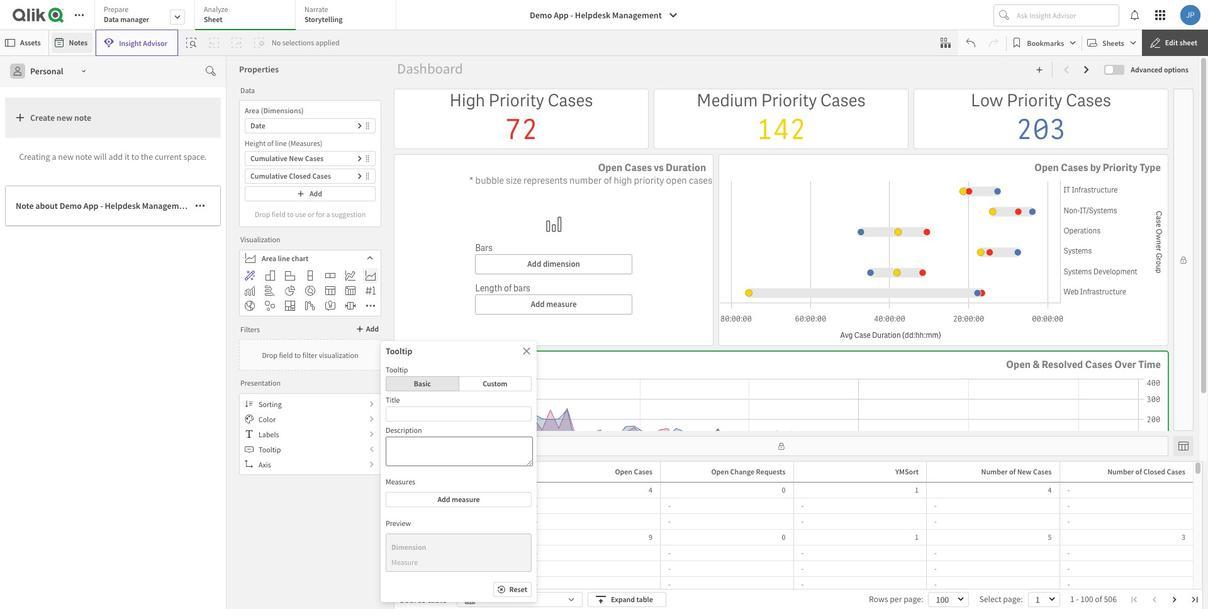 Task type: vqa. For each thing, say whether or not it's contained in the screenshot.


Task type: describe. For each thing, give the bounding box(es) containing it.
1 vertical spatial tooltip
[[386, 365, 408, 375]]

length
[[475, 283, 503, 294]]

2 vertical spatial 1
[[1071, 594, 1075, 605]]

area (dimensions)
[[245, 106, 304, 115]]

medium
[[697, 89, 758, 112]]

5
[[1048, 533, 1052, 542]]

0 horizontal spatial measure
[[452, 495, 480, 504]]

current
[[155, 151, 182, 162]]

prepare data manager
[[104, 4, 149, 24]]

priority right by
[[1103, 161, 1138, 175]]

horizontal stacked bar chart image
[[325, 271, 336, 281]]

type
[[1140, 161, 1161, 175]]

100
[[1081, 594, 1094, 605]]

advanced
[[1131, 65, 1163, 74]]

number
[[570, 175, 602, 187]]

cumulative closed cases
[[251, 171, 331, 181]]

expand table button
[[588, 592, 667, 607]]

scatter plot image
[[265, 301, 275, 311]]

measures
[[386, 477, 416, 487]]

1 for 4
[[915, 485, 919, 495]]

go to the previous page image
[[1151, 596, 1159, 604]]

filter
[[303, 350, 317, 360]]

app inside button
[[554, 9, 569, 21]]

cases inside open cases vs duration * bubble size represents number of high priority open cases
[[625, 161, 652, 175]]

dimension measure
[[392, 543, 426, 567]]

go to the next page image
[[1172, 596, 1179, 604]]

analyze sheet
[[204, 4, 228, 24]]

creating
[[19, 151, 50, 162]]

rows
[[869, 594, 889, 605]]

nl insights image
[[325, 301, 336, 311]]

helpdesk inside button
[[575, 9, 611, 21]]

go to the last page image
[[1192, 596, 1199, 604]]

height of line (measures)
[[245, 138, 323, 148]]

number for number of new cases
[[982, 467, 1008, 477]]

1 vertical spatial new
[[58, 151, 74, 162]]

bookmarks button
[[1010, 33, 1080, 53]]

create
[[30, 112, 55, 123]]

cases
[[689, 175, 713, 187]]

3
[[1182, 533, 1186, 542]]

- inside button
[[100, 200, 103, 212]]

of for line
[[267, 138, 274, 148]]

assets button
[[3, 33, 46, 53]]

1 page from the left
[[904, 594, 922, 605]]

color button
[[240, 412, 381, 427]]

cases inside button
[[634, 467, 653, 477]]

1 horizontal spatial data
[[240, 85, 255, 95]]

of for new
[[1010, 467, 1016, 477]]

of for bars
[[504, 283, 512, 294]]

next sheet: performance image
[[1082, 65, 1092, 75]]

number of new cases
[[982, 467, 1052, 477]]

of for closed
[[1136, 467, 1143, 477]]

(november
[[193, 200, 236, 212]]

management inside button
[[613, 9, 662, 21]]

demo app - helpdesk management button
[[522, 5, 686, 25]]

sheets
[[1103, 38, 1125, 48]]

analyze
[[204, 4, 228, 14]]

it
[[125, 151, 130, 162]]

description
[[386, 426, 422, 435]]

Title text field
[[386, 409, 532, 420]]

more image
[[366, 301, 376, 311]]

drop field to filter visualization
[[262, 350, 359, 360]]

note
[[16, 200, 34, 212]]

labels
[[259, 430, 279, 439]]

duration
[[666, 161, 706, 175]]

advanced options
[[1131, 65, 1189, 74]]

dimension
[[392, 543, 426, 552]]

priority for 203
[[1007, 89, 1063, 112]]

(dimensions)
[[261, 106, 304, 115]]

table image
[[325, 286, 336, 296]]

table for source table
[[428, 594, 447, 606]]

change
[[731, 467, 755, 477]]

represents
[[524, 175, 568, 187]]

area for area (dimensions)
[[245, 106, 259, 115]]

note inside button
[[74, 112, 91, 123]]

select page :
[[980, 594, 1023, 605]]

72
[[505, 112, 538, 148]]

sheet
[[1180, 38, 1198, 47]]

add down description text field
[[438, 495, 451, 504]]

area line chart button
[[240, 251, 381, 266]]

waterfall chart image
[[305, 301, 315, 311]]

0 horizontal spatial new
[[289, 154, 304, 163]]

number of new cases button
[[965, 465, 1057, 480]]

create new note button
[[5, 98, 221, 138]]

bars add dimension
[[475, 243, 580, 270]]

data inside prepare data manager
[[104, 14, 119, 24]]

selections tool image
[[941, 38, 951, 48]]

add down more icon
[[366, 324, 379, 334]]

custom
[[483, 379, 508, 388]]

treemap image
[[285, 301, 295, 311]]

tooltip group
[[386, 376, 532, 392]]

box plot image
[[346, 301, 356, 311]]

cumulative for cumulative closed cases
[[251, 171, 288, 181]]

expand table
[[611, 595, 653, 604]]

add down cumulative closed cases button at the left of page
[[310, 189, 322, 198]]

horizontal combo chart image
[[265, 286, 275, 296]]

visualization
[[240, 235, 280, 244]]

table for expand table
[[637, 595, 653, 604]]

0 vertical spatial add measure button
[[475, 295, 633, 315]]

(measures)
[[288, 138, 323, 148]]

options
[[1165, 65, 1189, 74]]

5/19/2019
[[488, 533, 520, 542]]

*
[[469, 175, 474, 187]]

reset button
[[494, 582, 532, 597]]

0 vertical spatial click to unlock sheet layout image
[[1180, 256, 1188, 264]]

resolved
[[1042, 358, 1084, 372]]

2 page from the left
[[1004, 594, 1021, 605]]

demo inside button
[[530, 9, 552, 21]]

edit sheet button
[[1142, 30, 1209, 56]]

per
[[890, 594, 902, 605]]

labels button
[[240, 427, 381, 442]]

open
[[666, 175, 687, 187]]

create new sheet image
[[1036, 66, 1044, 74]]

edit sheet
[[1166, 38, 1198, 47]]

date
[[251, 121, 265, 130]]

cumulative new cases
[[251, 154, 324, 163]]

undo image
[[966, 38, 977, 48]]

chart
[[292, 253, 309, 263]]

1 - 100 of 506
[[1071, 594, 1117, 605]]

personal
[[30, 65, 63, 77]]

number for number of closed cases
[[1108, 467, 1135, 477]]

sorting
[[259, 399, 282, 409]]

tab list containing prepare
[[94, 0, 401, 31]]

demo app - helpdesk management
[[530, 9, 662, 21]]

color
[[259, 415, 276, 424]]



Task type: locate. For each thing, give the bounding box(es) containing it.
1 vertical spatial note
[[75, 151, 92, 162]]

priority inside 'medium priority cases 142'
[[762, 89, 817, 112]]

demo inside button
[[60, 200, 82, 212]]

4
[[649, 485, 653, 495], [1048, 485, 1052, 495]]

1 vertical spatial line
[[278, 253, 290, 263]]

open for priority
[[1035, 161, 1059, 175]]

1 vertical spatial cumulative
[[251, 171, 288, 181]]

table right expand
[[637, 595, 653, 604]]

0 horizontal spatial app
[[84, 200, 98, 212]]

basic button
[[386, 376, 459, 392]]

axis button
[[240, 457, 381, 472]]

0 vertical spatial app
[[554, 9, 569, 21]]

add inside bars add dimension
[[528, 259, 542, 270]]

: right per
[[922, 594, 924, 605]]

closed inside number of closed cases button
[[1144, 467, 1166, 477]]

open change requests button
[[695, 465, 791, 480]]

source table
[[400, 594, 447, 606]]

0 horizontal spatial data
[[104, 14, 119, 24]]

0 horizontal spatial page
[[904, 594, 922, 605]]

1 vertical spatial new
[[1018, 467, 1032, 477]]

page right per
[[904, 594, 922, 605]]

0 vertical spatial data
[[104, 14, 119, 24]]

1 horizontal spatial management
[[613, 9, 662, 21]]

0 vertical spatial closed
[[289, 171, 311, 181]]

to right the field
[[295, 350, 301, 360]]

visualization
[[319, 350, 359, 360]]

line left the chart
[[278, 253, 290, 263]]

edit
[[1166, 38, 1179, 47]]

prepare
[[104, 4, 129, 14]]

2 vertical spatial tooltip
[[259, 445, 281, 454]]

data down properties
[[240, 85, 255, 95]]

tab list
[[94, 0, 401, 31]]

open cases
[[615, 467, 653, 477]]

0 vertical spatial cumulative
[[251, 154, 288, 163]]

dashboard
[[397, 59, 463, 77]]

add measure button down description text field
[[386, 492, 532, 507]]

bookmarks
[[1028, 38, 1065, 48]]

app inside button
[[84, 200, 98, 212]]

1 vertical spatial demo
[[60, 200, 82, 212]]

0 vertical spatial new
[[289, 154, 304, 163]]

0 vertical spatial management
[[613, 9, 662, 21]]

add measure button
[[475, 295, 633, 315], [386, 492, 532, 507]]

2 : from the left
[[1021, 594, 1023, 605]]

0 vertical spatial demo
[[530, 9, 552, 21]]

:
[[922, 594, 924, 605], [1021, 594, 1023, 605]]

1 4 from the left
[[649, 485, 653, 495]]

showing 101 rows and 6 columns. use arrow keys to navigate in table cells and tab to move to pagination controls. for the full range of keyboard navigation, see the documentation. element
[[395, 462, 1194, 609]]

0 horizontal spatial area
[[245, 106, 259, 115]]

0 vertical spatial note
[[74, 112, 91, 123]]

0 vertical spatial 0
[[782, 485, 786, 495]]

0 horizontal spatial 4
[[649, 485, 653, 495]]

142
[[756, 112, 807, 148]]

length of bars add measure
[[475, 283, 577, 310]]

open inside open cases vs duration * bubble size represents number of high priority open cases
[[598, 161, 623, 175]]

tooltip inside button
[[259, 445, 281, 454]]

open inside button
[[615, 467, 633, 477]]

cumulative for cumulative new cases
[[251, 154, 288, 163]]

management
[[613, 9, 662, 21], [142, 200, 192, 212]]

axis
[[259, 460, 271, 469]]

area for area line chart
[[262, 253, 276, 263]]

add down add dimension button
[[531, 299, 545, 310]]

closed inside cumulative closed cases button
[[289, 171, 311, 181]]

kpi image
[[366, 286, 376, 296]]

rows per page :
[[869, 594, 924, 605]]

autochart image
[[245, 271, 255, 281]]

vertical stacked bar chart image
[[305, 271, 315, 281]]

will
[[94, 151, 107, 162]]

&
[[1033, 358, 1040, 372]]

open for duration
[[598, 161, 623, 175]]

1 vertical spatial add measure button
[[386, 492, 532, 507]]

line chart image
[[346, 271, 356, 281]]

0 horizontal spatial :
[[922, 594, 924, 605]]

open & resolved cases over time
[[1007, 358, 1161, 372]]

1 vertical spatial helpdesk
[[105, 200, 140, 212]]

note
[[74, 112, 91, 123], [75, 151, 92, 162]]

number of closed cases
[[1108, 467, 1186, 477]]

1 vertical spatial to
[[295, 350, 301, 360]]

1 horizontal spatial app
[[554, 9, 569, 21]]

0 vertical spatial new
[[57, 112, 73, 123]]

1 vertical spatial click to unlock sheet layout image
[[778, 443, 785, 450]]

-
[[571, 9, 574, 21], [100, 200, 103, 212], [1068, 485, 1070, 495], [535, 501, 538, 511], [669, 501, 671, 511], [802, 501, 804, 511], [935, 501, 937, 511], [1068, 501, 1070, 511], [535, 517, 538, 526], [669, 517, 671, 526], [802, 517, 804, 526], [935, 517, 937, 526], [1068, 517, 1070, 526], [535, 548, 538, 558], [669, 548, 671, 558], [802, 548, 804, 558], [935, 548, 937, 558], [1068, 548, 1070, 558], [535, 564, 538, 573], [669, 564, 671, 573], [802, 564, 804, 573], [935, 564, 937, 573], [1068, 564, 1070, 573], [535, 580, 538, 589], [669, 580, 671, 589], [802, 580, 804, 589], [935, 580, 937, 589], [1068, 580, 1070, 589], [1077, 594, 1079, 605]]

go to the first page image
[[1131, 596, 1139, 604]]

management inside button
[[142, 200, 192, 212]]

0 for 9
[[782, 533, 786, 542]]

select
[[980, 594, 1002, 605]]

line inside button
[[278, 253, 290, 263]]

map image
[[245, 301, 255, 311]]

1 horizontal spatial measure
[[547, 299, 577, 310]]

2 0 from the top
[[782, 533, 786, 542]]

medium priority cases 142
[[697, 89, 866, 148]]

applied
[[316, 38, 340, 47]]

of inside open cases vs duration * bubble size represents number of high priority open cases
[[604, 175, 612, 187]]

1 vertical spatial measure
[[452, 495, 480, 504]]

close image
[[522, 346, 532, 356]]

1 horizontal spatial click to unlock sheet layout image
[[1180, 256, 1188, 264]]

vertical combo chart image
[[245, 286, 255, 296]]

area line chart image
[[366, 271, 376, 281]]

ymsort
[[896, 467, 919, 477]]

1 horizontal spatial closed
[[1144, 467, 1166, 477]]

1 horizontal spatial helpdesk
[[575, 9, 611, 21]]

cases inside high priority cases 72
[[548, 89, 593, 112]]

1 : from the left
[[922, 594, 924, 605]]

priority right high
[[489, 89, 545, 112]]

priority for 72
[[489, 89, 545, 112]]

cumulative down height
[[251, 154, 288, 163]]

donut chart image
[[305, 286, 315, 296]]

search notes image
[[206, 66, 216, 76]]

priority down create new sheet 'icon'
[[1007, 89, 1063, 112]]

page
[[904, 594, 922, 605], [1004, 594, 1021, 605]]

table
[[428, 594, 447, 606], [637, 595, 653, 604]]

narrate
[[305, 4, 328, 14]]

1 horizontal spatial to
[[295, 350, 301, 360]]

measure down dimension
[[547, 299, 577, 310]]

9
[[649, 533, 653, 542]]

number of closed cases button
[[1092, 465, 1191, 480]]

open
[[598, 161, 623, 175], [1035, 161, 1059, 175], [1007, 358, 1031, 372], [615, 467, 633, 477], [712, 467, 729, 477]]

0 vertical spatial add button
[[245, 186, 376, 201]]

vertical grouped bar chart image
[[265, 271, 275, 281]]

notes button
[[51, 33, 93, 53]]

0 vertical spatial helpdesk
[[575, 9, 611, 21]]

1 for 5
[[915, 533, 919, 542]]

note left will
[[75, 151, 92, 162]]

0 vertical spatial measure
[[547, 299, 577, 310]]

2 cumulative from the top
[[251, 171, 288, 181]]

drop
[[262, 350, 278, 360]]

presentation
[[240, 378, 281, 388]]

506
[[1104, 594, 1117, 605]]

: right 'select'
[[1021, 594, 1023, 605]]

high
[[614, 175, 632, 187]]

about
[[35, 200, 58, 212]]

priority inside low priority cases 203
[[1007, 89, 1063, 112]]

1 horizontal spatial table
[[637, 595, 653, 604]]

table inside expand table button
[[637, 595, 653, 604]]

pie chart image
[[285, 286, 295, 296]]

4 down number of new cases
[[1048, 485, 1052, 495]]

2 number from the left
[[1108, 467, 1135, 477]]

cases inside 'medium priority cases 142'
[[821, 89, 866, 112]]

measure
[[392, 558, 418, 567]]

open inside button
[[712, 467, 729, 477]]

data down prepare
[[104, 14, 119, 24]]

2 4 from the left
[[1048, 485, 1052, 495]]

0 for 4
[[782, 485, 786, 495]]

area inside button
[[262, 253, 276, 263]]

203
[[1016, 112, 1067, 148]]

1 horizontal spatial page
[[1004, 594, 1021, 605]]

sorting button
[[240, 397, 381, 412]]

open for cases
[[1007, 358, 1031, 372]]

area up vertical grouped bar chart "icon"
[[262, 253, 276, 263]]

1 horizontal spatial 4
[[1048, 485, 1052, 495]]

Ask Insight Advisor text field
[[1015, 5, 1119, 25]]

add button down cumulative closed cases button at the left of page
[[245, 186, 376, 201]]

notes
[[69, 38, 88, 47]]

add
[[109, 151, 123, 162]]

1 vertical spatial add button
[[354, 322, 381, 337]]

1 cumulative from the top
[[251, 154, 288, 163]]

page right 'select'
[[1004, 594, 1021, 605]]

add measure button down 'bars'
[[475, 295, 633, 315]]

0 vertical spatial line
[[275, 138, 287, 148]]

1 horizontal spatial demo
[[530, 9, 552, 21]]

0 vertical spatial 1
[[915, 485, 919, 495]]

create new note
[[30, 112, 91, 123]]

4 down open cases at the right bottom
[[649, 485, 653, 495]]

0 horizontal spatial management
[[142, 200, 192, 212]]

1 horizontal spatial new
[[1018, 467, 1032, 477]]

new inside 'create new note' button
[[57, 112, 73, 123]]

measure left 5/14/2019
[[452, 495, 480, 504]]

1 vertical spatial area
[[262, 253, 276, 263]]

1 vertical spatial 1
[[915, 533, 919, 542]]

bars
[[475, 243, 493, 254]]

measure
[[547, 299, 577, 310], [452, 495, 480, 504]]

Description text field
[[386, 437, 533, 466]]

note right create
[[74, 112, 91, 123]]

reset
[[510, 585, 528, 594]]

area up date
[[245, 106, 259, 115]]

new inside showing 101 rows and 6 columns. use arrow keys to navigate in table cells and tab to move to pagination controls. for the full range of keyboard navigation, see the documentation. element
[[1018, 467, 1032, 477]]

1 horizontal spatial area
[[262, 253, 276, 263]]

bubble
[[476, 175, 504, 187]]

click to unlock sheet layout image
[[1180, 256, 1188, 264], [778, 443, 785, 450]]

priority right medium
[[762, 89, 817, 112]]

of inside "length of bars add measure"
[[504, 283, 512, 294]]

properties
[[239, 64, 279, 75]]

0 vertical spatial to
[[131, 151, 139, 162]]

pivot table image
[[346, 286, 356, 296]]

1 number from the left
[[982, 467, 1008, 477]]

add button down more icon
[[354, 322, 381, 337]]

basic
[[414, 379, 431, 388]]

cases inside low priority cases 203
[[1066, 89, 1112, 112]]

5/14/2019
[[488, 501, 520, 511]]

low priority cases 203
[[971, 89, 1112, 148]]

application containing 72
[[0, 0, 1209, 609]]

1 vertical spatial closed
[[1144, 467, 1166, 477]]

note about demo app - helpdesk management (november 16, 2023) button
[[5, 186, 272, 226]]

0 horizontal spatial click to unlock sheet layout image
[[778, 443, 785, 450]]

priority for 142
[[762, 89, 817, 112]]

helpdesk inside button
[[105, 200, 140, 212]]

open cases button
[[599, 465, 658, 480]]

time
[[1139, 358, 1161, 372]]

1 0 from the top
[[782, 485, 786, 495]]

new
[[57, 112, 73, 123], [58, 151, 74, 162]]

add left dimension
[[528, 259, 542, 270]]

open change requests
[[712, 467, 786, 477]]

table right source
[[428, 594, 447, 606]]

1 horizontal spatial :
[[1021, 594, 1023, 605]]

line up cumulative new cases
[[275, 138, 287, 148]]

0 horizontal spatial number
[[982, 467, 1008, 477]]

new right a
[[58, 151, 74, 162]]

priority inside high priority cases 72
[[489, 89, 545, 112]]

assets
[[20, 38, 41, 47]]

0 horizontal spatial table
[[428, 594, 447, 606]]

selections
[[282, 38, 314, 47]]

open cases by priority type
[[1035, 161, 1161, 175]]

0 horizontal spatial demo
[[60, 200, 82, 212]]

1 vertical spatial data
[[240, 85, 255, 95]]

to right it
[[131, 151, 139, 162]]

manager
[[120, 14, 149, 24]]

add dimension button
[[475, 255, 633, 275]]

closed
[[289, 171, 311, 181], [1144, 467, 1166, 477]]

0 vertical spatial area
[[245, 106, 259, 115]]

requests
[[756, 467, 786, 477]]

1 vertical spatial app
[[84, 200, 98, 212]]

sheet
[[204, 14, 223, 24]]

measure inside "length of bars add measure"
[[547, 299, 577, 310]]

1 horizontal spatial number
[[1108, 467, 1135, 477]]

0 horizontal spatial closed
[[289, 171, 311, 181]]

1 vertical spatial management
[[142, 200, 192, 212]]

high priority cases 72
[[450, 89, 593, 148]]

application
[[0, 0, 1209, 609]]

5/24/2019
[[488, 580, 520, 589]]

hide source table viewer image
[[1179, 441, 1189, 451]]

horizontal grouped bar chart image
[[285, 271, 295, 281]]

5/12/2019
[[488, 485, 520, 495]]

0 horizontal spatial to
[[131, 151, 139, 162]]

storytelling
[[305, 14, 343, 24]]

add inside "length of bars add measure"
[[531, 299, 545, 310]]

new right create
[[57, 112, 73, 123]]

space.
[[184, 151, 207, 162]]

1 vertical spatial 0
[[782, 533, 786, 542]]

size
[[506, 175, 522, 187]]

source
[[400, 594, 426, 606]]

16,
[[238, 200, 249, 212]]

0 horizontal spatial helpdesk
[[105, 200, 140, 212]]

dashboard button
[[394, 59, 466, 79]]

tooltip button
[[240, 442, 381, 457]]

cumulative down cumulative new cases
[[251, 171, 288, 181]]

- inside button
[[571, 9, 574, 21]]

0 vertical spatial tooltip
[[386, 346, 413, 357]]



